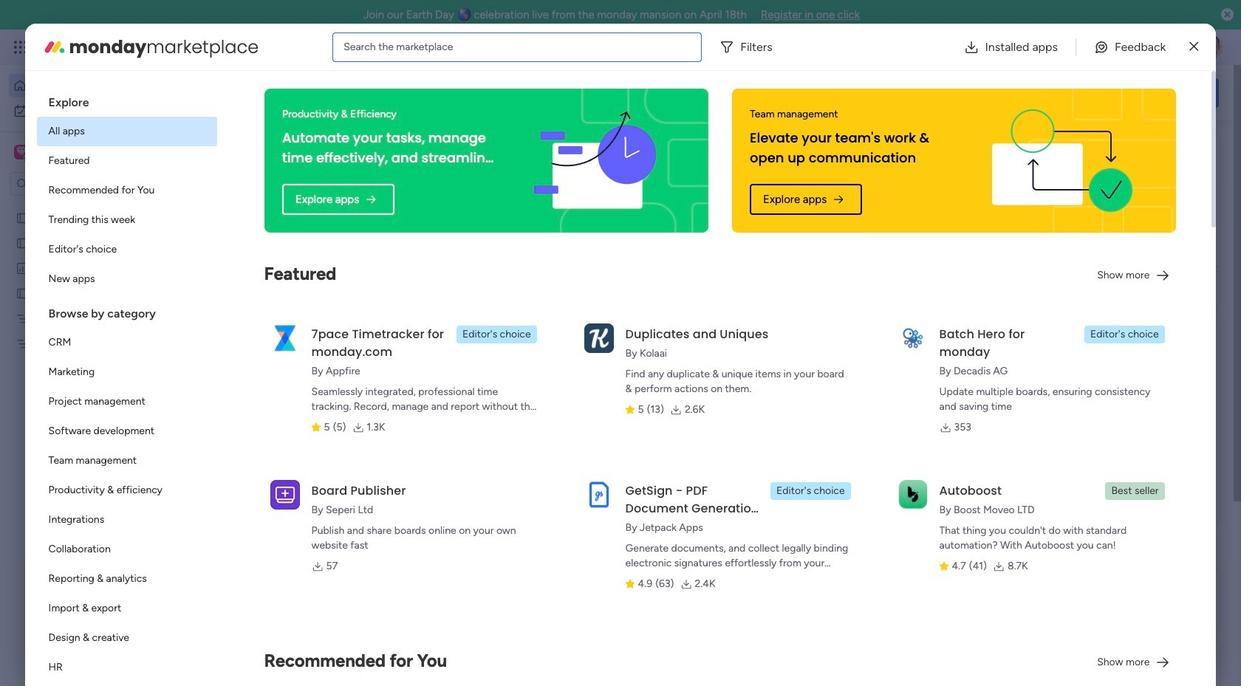 Task type: locate. For each thing, give the bounding box(es) containing it.
public board image
[[16, 236, 30, 250], [16, 286, 30, 300], [247, 480, 263, 497]]

workspace image
[[14, 144, 29, 160], [16, 144, 26, 160]]

0 horizontal spatial banner logo image
[[499, 89, 691, 233]]

1 horizontal spatial banner logo image
[[967, 89, 1159, 233]]

1 horizontal spatial component image
[[730, 323, 744, 336]]

public dashboard image
[[16, 261, 30, 275]]

1 vertical spatial circle o image
[[1020, 225, 1030, 236]]

terry turtle image
[[1200, 35, 1224, 59], [263, 637, 293, 667]]

2 workspace image from the left
[[16, 144, 26, 160]]

monday marketplace image
[[43, 35, 66, 59], [1077, 40, 1092, 55]]

0 vertical spatial circle o image
[[1020, 206, 1030, 217]]

component image
[[489, 323, 502, 336], [730, 323, 744, 336]]

1 heading from the top
[[37, 83, 217, 117]]

v2 user feedback image
[[1010, 84, 1021, 101]]

search everything image
[[1113, 40, 1128, 55]]

heading
[[37, 83, 217, 117], [37, 294, 217, 328]]

2 circle o image from the top
[[1020, 225, 1030, 236]]

public board image up component icon
[[247, 480, 263, 497]]

banner logo image
[[499, 89, 691, 233], [967, 89, 1159, 233]]

circle o image
[[1020, 206, 1030, 217], [1020, 225, 1030, 236]]

1 vertical spatial terry turtle image
[[263, 637, 293, 667]]

option
[[9, 74, 180, 98], [9, 99, 180, 123], [37, 117, 217, 146], [37, 146, 217, 176], [37, 176, 217, 205], [0, 204, 188, 207], [37, 205, 217, 235], [37, 235, 217, 265], [37, 265, 217, 294], [37, 328, 217, 358], [37, 358, 217, 387], [37, 387, 217, 417], [37, 417, 217, 446], [37, 446, 217, 476], [37, 476, 217, 506], [37, 506, 217, 535], [37, 535, 217, 565], [37, 565, 217, 594], [37, 594, 217, 624], [37, 624, 217, 653], [37, 653, 217, 683]]

1 banner logo image from the left
[[499, 89, 691, 233]]

update feed image
[[1012, 40, 1027, 55]]

v2 bolt switch image
[[1125, 85, 1134, 101]]

1 vertical spatial heading
[[37, 294, 217, 328]]

quick search results list box
[[228, 168, 962, 545]]

list box
[[37, 83, 217, 687], [0, 202, 188, 555]]

0 horizontal spatial monday marketplace image
[[43, 35, 66, 59]]

1 vertical spatial public board image
[[16, 286, 30, 300]]

notifications image
[[979, 40, 994, 55]]

monday marketplace image left search everything icon
[[1077, 40, 1092, 55]]

public board image down public board image
[[16, 236, 30, 250]]

0 horizontal spatial component image
[[489, 323, 502, 336]]

0 horizontal spatial terry turtle image
[[263, 637, 293, 667]]

1 horizontal spatial terry turtle image
[[1200, 35, 1224, 59]]

2 image
[[1023, 30, 1036, 47]]

monday marketplace image right select product 'image'
[[43, 35, 66, 59]]

0 vertical spatial heading
[[37, 83, 217, 117]]

component image
[[247, 504, 260, 517]]

app logo image
[[899, 323, 928, 353], [270, 324, 300, 353], [584, 324, 614, 353], [270, 480, 300, 510], [584, 480, 614, 510], [899, 480, 928, 510]]

dapulse x slim image
[[1190, 38, 1199, 56], [1197, 137, 1215, 154]]

public board image down public dashboard icon
[[16, 286, 30, 300]]

1 vertical spatial dapulse x slim image
[[1197, 137, 1215, 154]]

0 vertical spatial public board image
[[16, 236, 30, 250]]



Task type: describe. For each thing, give the bounding box(es) containing it.
2 banner logo image from the left
[[967, 89, 1159, 233]]

1 horizontal spatial monday marketplace image
[[1077, 40, 1092, 55]]

see plans image
[[245, 39, 258, 55]]

public board image
[[16, 211, 30, 225]]

2 heading from the top
[[37, 294, 217, 328]]

1 circle o image from the top
[[1020, 206, 1030, 217]]

getting started element
[[998, 568, 1220, 627]]

help image
[[1146, 40, 1160, 55]]

0 vertical spatial terry turtle image
[[1200, 35, 1224, 59]]

select product image
[[13, 40, 28, 55]]

workspace selection element
[[14, 143, 123, 163]]

templates image image
[[1011, 327, 1206, 429]]

0 vertical spatial dapulse x slim image
[[1190, 38, 1199, 56]]

2 vertical spatial public board image
[[247, 480, 263, 497]]

1 component image from the left
[[489, 323, 502, 336]]

Search in workspace field
[[31, 176, 123, 193]]

2 component image from the left
[[730, 323, 744, 336]]

1 workspace image from the left
[[14, 144, 29, 160]]



Task type: vqa. For each thing, say whether or not it's contained in the screenshot.
Add to favorites image
no



